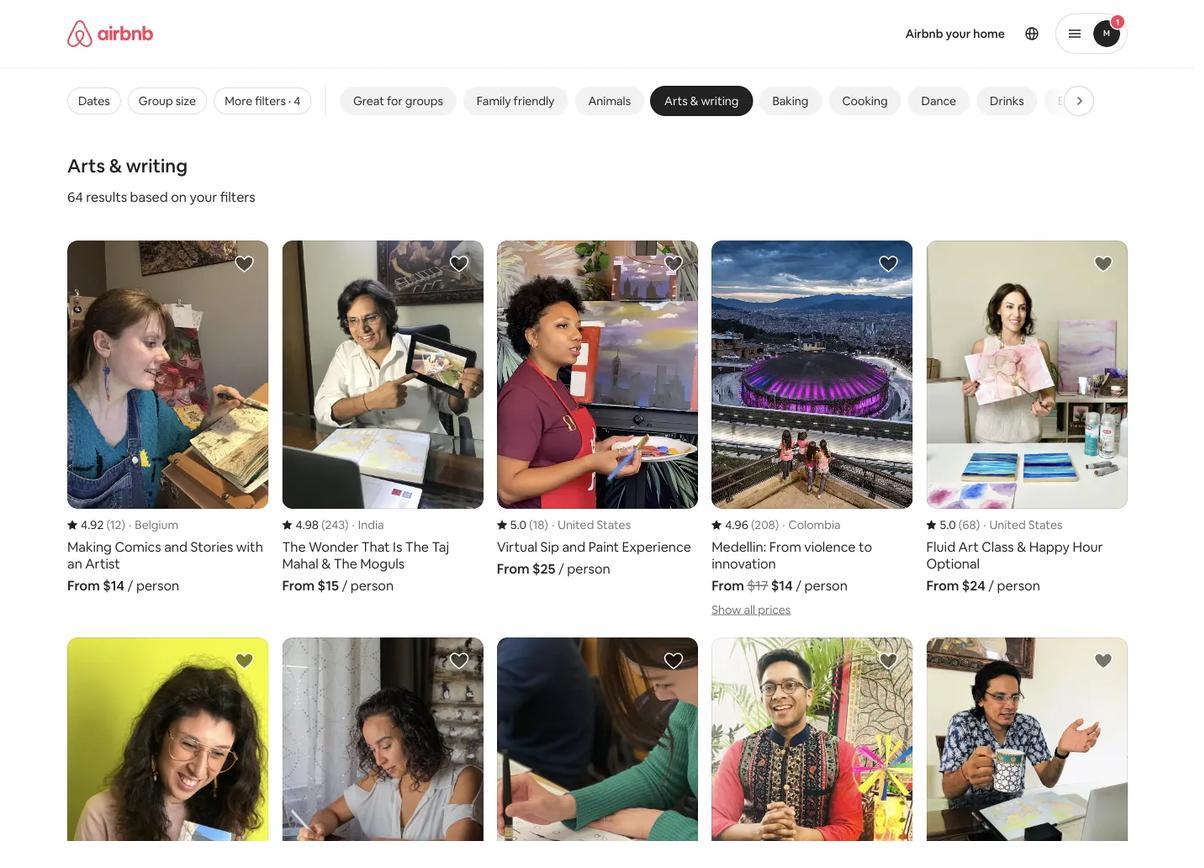 Task type: describe. For each thing, give the bounding box(es) containing it.
· for from
[[783, 518, 785, 533]]

$14 inside from $17 $14 / person show all prices
[[771, 577, 793, 594]]

from $14 / person
[[67, 577, 179, 594]]

all
[[744, 602, 756, 617]]

1 vertical spatial writing
[[126, 154, 188, 177]]

the wonder that is the taj mahal & the moguls group
[[282, 241, 484, 594]]

4.92 ( 12 )
[[81, 518, 125, 533]]

save this experience image for from $15 / person
[[449, 254, 469, 274]]

from for from $17 $14 / person show all prices
[[712, 577, 744, 594]]

writing inside button
[[701, 93, 738, 109]]

1 vertical spatial your
[[190, 188, 217, 205]]

64
[[67, 188, 83, 205]]

rating 5.0 out of 5; 68 reviews image
[[927, 518, 980, 533]]

1
[[1116, 16, 1120, 27]]

save this experience image for from $14 / person
[[234, 254, 254, 274]]

great for groups element
[[353, 93, 443, 109]]

dance button
[[908, 87, 970, 115]]

1 vertical spatial arts & writing
[[67, 154, 188, 177]]

great for groups button
[[339, 87, 456, 115]]

5.0 ( 68 )
[[940, 518, 980, 533]]

your inside the airbnb your home link
[[946, 26, 971, 41]]

belgium
[[135, 518, 178, 533]]

4
[[294, 93, 301, 109]]

prices
[[758, 602, 791, 617]]

person for from $15 / person
[[351, 577, 394, 594]]

entertainment button
[[1044, 87, 1149, 115]]

more filters · 4
[[225, 93, 301, 109]]

cooking element
[[842, 93, 888, 109]]

dance
[[921, 93, 956, 109]]

68
[[962, 518, 976, 533]]

groups
[[405, 93, 443, 109]]

1 vertical spatial filters
[[220, 188, 256, 205]]

animals button
[[574, 87, 644, 115]]

$24
[[962, 577, 986, 594]]

dates
[[78, 93, 110, 109]]

rating 4.92 out of 5; 12 reviews image
[[67, 518, 125, 533]]

from for from $24 / person
[[927, 577, 959, 594]]

· for from $24
[[984, 518, 986, 533]]

save this experience image inside medellin: from violence to innovation group
[[879, 254, 899, 274]]

4.98
[[296, 518, 319, 533]]

show
[[712, 602, 741, 617]]

airbnb your home
[[906, 26, 1005, 41]]

) for from $14
[[122, 518, 125, 533]]

0 horizontal spatial &
[[109, 154, 122, 177]]

great for groups
[[353, 93, 443, 109]]

show all prices button
[[712, 602, 791, 617]]

entertainment element
[[1058, 93, 1136, 109]]

) for from
[[775, 518, 779, 533]]

( for from $14
[[106, 518, 110, 533]]

person for from $25 / person
[[567, 560, 610, 577]]

208
[[755, 518, 775, 533]]

airbnb your home link
[[896, 16, 1015, 51]]

rating 4.96 out of 5; 208 reviews image
[[712, 518, 779, 533]]

group
[[139, 93, 173, 109]]

arts & writing button
[[651, 87, 752, 115]]

from $15 / person
[[282, 577, 394, 594]]

from $17 $14 / person show all prices
[[712, 577, 848, 617]]

medellin: from violence to innovation group
[[712, 241, 913, 618]]

family friendly element
[[476, 93, 554, 109]]

64 results based on your filters
[[67, 188, 256, 205]]

$17
[[747, 577, 768, 594]]

) for from $24
[[976, 518, 980, 533]]

rating 4.98 out of 5; 243 reviews image
[[282, 518, 349, 533]]

baking element
[[772, 93, 808, 109]]

person inside from $17 $14 / person show all prices
[[805, 577, 848, 594]]

/ for from $24
[[989, 577, 994, 594]]

4.98 ( 243 )
[[296, 518, 349, 533]]

12
[[110, 518, 122, 533]]

· for from $25
[[552, 518, 554, 533]]



Task type: vqa. For each thing, say whether or not it's contained in the screenshot.
From inside the Virtual Sip and Paint Experience 'group'
yes



Task type: locate. For each thing, give the bounding box(es) containing it.
/ right $15
[[342, 577, 348, 594]]

1 button
[[1056, 13, 1128, 54]]

) left · colombia
[[775, 518, 779, 533]]

5.0
[[510, 518, 527, 533], [940, 518, 956, 533]]

( inside medellin: from violence to innovation group
[[751, 518, 755, 533]]

from inside the wonder that is the taj mahal & the moguls group
[[282, 577, 315, 594]]

arts inside button
[[664, 93, 687, 109]]

5.0 left 18
[[510, 518, 527, 533]]

0 horizontal spatial arts & writing
[[67, 154, 188, 177]]

from inside from $17 $14 / person show all prices
[[712, 577, 744, 594]]

3 ( from the left
[[529, 518, 533, 533]]

for
[[387, 93, 402, 109]]

/ inside making comics and stories with an artist group
[[128, 577, 133, 594]]

from $25 / person
[[497, 560, 610, 577]]

1 vertical spatial arts
[[67, 154, 105, 177]]

) for from $15
[[345, 518, 349, 533]]

states for from $25 / person
[[597, 518, 631, 533]]

save this experience image inside the wonder that is the taj mahal & the moguls group
[[449, 254, 469, 274]]

person
[[567, 560, 610, 577], [136, 577, 179, 594], [351, 577, 394, 594], [805, 577, 848, 594], [997, 577, 1040, 594]]

5.0 left 68
[[940, 518, 956, 533]]

dance element
[[921, 93, 956, 109]]

) inside making comics and stories with an artist group
[[122, 518, 125, 533]]

5 ( from the left
[[959, 518, 962, 533]]

0 horizontal spatial writing
[[126, 154, 188, 177]]

arts & writing inside button
[[664, 93, 738, 109]]

· united states
[[552, 518, 631, 533], [984, 518, 1063, 533]]

( for from $25
[[529, 518, 533, 533]]

1 horizontal spatial &
[[690, 93, 698, 109]]

0 vertical spatial arts & writing
[[664, 93, 738, 109]]

states right 68
[[1029, 518, 1063, 533]]

2 ( from the left
[[321, 518, 325, 533]]

5 ) from the left
[[976, 518, 980, 533]]

) for from $25
[[545, 518, 548, 533]]

states inside virtual sip and paint experience group
[[597, 518, 631, 533]]

( inside fluid art class & happy hour optional group
[[959, 518, 962, 533]]

1 horizontal spatial $14
[[771, 577, 793, 594]]

$14 down 12
[[103, 577, 125, 594]]

) left · belgium
[[122, 518, 125, 533]]

( for from
[[751, 518, 755, 533]]

family friendly button
[[463, 87, 568, 115]]

save this experience image
[[664, 254, 684, 274], [1094, 254, 1114, 274], [234, 651, 254, 671], [449, 651, 469, 671], [664, 651, 684, 671], [879, 651, 899, 671], [1094, 651, 1114, 671]]

cooking
[[842, 93, 888, 109]]

colombia
[[789, 518, 841, 533]]

0 vertical spatial filters
[[255, 93, 286, 109]]

profile element
[[744, 0, 1128, 67]]

drinks
[[990, 93, 1024, 109]]

1 states from the left
[[597, 518, 631, 533]]

· right 18
[[552, 518, 554, 533]]

united for from $25
[[558, 518, 594, 533]]

family friendly
[[476, 93, 554, 109]]

1 ( from the left
[[106, 518, 110, 533]]

· right 208
[[783, 518, 785, 533]]

) up $24
[[976, 518, 980, 533]]

· belgium
[[129, 518, 178, 533]]

( right 4.92
[[106, 518, 110, 533]]

·
[[289, 93, 291, 109], [129, 518, 131, 533], [352, 518, 355, 533], [552, 518, 554, 533], [783, 518, 785, 533], [984, 518, 986, 533]]

from inside virtual sip and paint experience group
[[497, 560, 530, 577]]

person right $25
[[567, 560, 610, 577]]

1 horizontal spatial · united states
[[984, 518, 1063, 533]]

( up $25
[[529, 518, 533, 533]]

· inside medellin: from violence to innovation group
[[783, 518, 785, 533]]

4.96
[[725, 518, 749, 533]]

$25
[[533, 560, 556, 577]]

) inside fluid art class & happy hour optional group
[[976, 518, 980, 533]]

from left $24
[[927, 577, 959, 594]]

0 horizontal spatial arts
[[67, 154, 105, 177]]

your right on
[[190, 188, 217, 205]]

filters right on
[[220, 188, 256, 205]]

/ inside from $17 $14 / person show all prices
[[796, 577, 802, 594]]

· india
[[352, 518, 384, 533]]

cooking button
[[829, 87, 901, 115]]

1 horizontal spatial your
[[946, 26, 971, 41]]

your
[[946, 26, 971, 41], [190, 188, 217, 205]]

243
[[325, 518, 345, 533]]

( inside making comics and stories with an artist group
[[106, 518, 110, 533]]

your left the home
[[946, 26, 971, 41]]

1 5.0 from the left
[[510, 518, 527, 533]]

$14
[[103, 577, 125, 594], [771, 577, 793, 594]]

size
[[176, 93, 196, 109]]

home
[[973, 26, 1005, 41]]

airbnb
[[906, 26, 944, 41]]

family
[[476, 93, 511, 109]]

( for from $24
[[959, 518, 962, 533]]

1 $14 from the left
[[103, 577, 125, 594]]

) left the · india
[[345, 518, 349, 533]]

1 united from the left
[[558, 518, 594, 533]]

1 horizontal spatial states
[[1029, 518, 1063, 533]]

· united states for from $25 / person
[[552, 518, 631, 533]]

( right 4.98
[[321, 518, 325, 533]]

fluid art class & happy hour optional group
[[927, 241, 1128, 594]]

writing up 64 results based on your filters
[[126, 154, 188, 177]]

/ for from $14
[[128, 577, 133, 594]]

states inside fluid art class & happy hour optional group
[[1029, 518, 1063, 533]]

/
[[559, 560, 564, 577], [128, 577, 133, 594], [342, 577, 348, 594], [796, 577, 802, 594], [989, 577, 994, 594]]

from
[[497, 560, 530, 577], [67, 577, 100, 594], [282, 577, 315, 594], [712, 577, 744, 594], [927, 577, 959, 594]]

filters left 4
[[255, 93, 286, 109]]

· for from $15
[[352, 518, 355, 533]]

person for from $24 / person
[[997, 577, 1040, 594]]

person inside fluid art class & happy hour optional group
[[997, 577, 1040, 594]]

states for from $24 / person
[[1029, 518, 1063, 533]]

person right $24
[[997, 577, 1040, 594]]

18
[[533, 518, 545, 533]]

· for from $14
[[129, 518, 131, 533]]

· united states inside fluid art class & happy hour optional group
[[984, 518, 1063, 533]]

group size button
[[128, 87, 207, 114]]

2 horizontal spatial save this experience image
[[879, 254, 899, 274]]

· left 'india'
[[352, 518, 355, 533]]

arts & writing element
[[664, 93, 738, 109]]

· inside virtual sip and paint experience group
[[552, 518, 554, 533]]

) up $25
[[545, 518, 548, 533]]

from left $15
[[282, 577, 315, 594]]

united for from $24
[[990, 518, 1026, 533]]

animals
[[588, 93, 631, 109]]

great
[[353, 93, 384, 109]]

baking
[[772, 93, 808, 109]]

0 vertical spatial arts
[[664, 93, 687, 109]]

2 · united states from the left
[[984, 518, 1063, 533]]

5.0 for $24
[[940, 518, 956, 533]]

/ for from $25
[[559, 560, 564, 577]]

writing left baking
[[701, 93, 738, 109]]

· colombia
[[783, 518, 841, 533]]

person inside the wonder that is the taj mahal & the moguls group
[[351, 577, 394, 594]]

from down 4.92
[[67, 577, 100, 594]]

· united states right 18
[[552, 518, 631, 533]]

2 5.0 from the left
[[940, 518, 956, 533]]

rating 5.0 out of 5; 18 reviews image
[[497, 518, 548, 533]]

arts up 64
[[67, 154, 105, 177]]

1 ) from the left
[[122, 518, 125, 533]]

arts
[[664, 93, 687, 109], [67, 154, 105, 177]]

5.0 ( 18 )
[[510, 518, 548, 533]]

from inside making comics and stories with an artist group
[[67, 577, 100, 594]]

· united states for from $24 / person
[[984, 518, 1063, 533]]

person inside virtual sip and paint experience group
[[567, 560, 610, 577]]

5.0 inside virtual sip and paint experience group
[[510, 518, 527, 533]]

dates button
[[67, 87, 121, 114]]

(
[[106, 518, 110, 533], [321, 518, 325, 533], [529, 518, 533, 533], [751, 518, 755, 533], [959, 518, 962, 533]]

· right 12
[[129, 518, 131, 533]]

united inside virtual sip and paint experience group
[[558, 518, 594, 533]]

4 ) from the left
[[775, 518, 779, 533]]

4 ( from the left
[[751, 518, 755, 533]]

united right 68
[[990, 518, 1026, 533]]

person down colombia
[[805, 577, 848, 594]]

states
[[597, 518, 631, 533], [1029, 518, 1063, 533]]

1 horizontal spatial save this experience image
[[449, 254, 469, 274]]

united
[[558, 518, 594, 533], [990, 518, 1026, 533]]

from left $25
[[497, 560, 530, 577]]

( up $24
[[959, 518, 962, 533]]

from for from $14 / person
[[67, 577, 100, 594]]

$14 right $17
[[771, 577, 793, 594]]

2 united from the left
[[990, 518, 1026, 533]]

0 vertical spatial writing
[[701, 93, 738, 109]]

virtual sip and paint experience group
[[497, 241, 698, 577]]

filters
[[255, 93, 286, 109], [220, 188, 256, 205]]

/ right $17
[[796, 577, 802, 594]]

· united states inside virtual sip and paint experience group
[[552, 518, 631, 533]]

) inside virtual sip and paint experience group
[[545, 518, 548, 533]]

1 save this experience image from the left
[[234, 254, 254, 274]]

/ inside the wonder that is the taj mahal & the moguls group
[[342, 577, 348, 594]]

0 horizontal spatial $14
[[103, 577, 125, 594]]

)
[[122, 518, 125, 533], [345, 518, 349, 533], [545, 518, 548, 533], [775, 518, 779, 533], [976, 518, 980, 533]]

· united states right 68
[[984, 518, 1063, 533]]

person inside making comics and stories with an artist group
[[136, 577, 179, 594]]

drinks button
[[976, 87, 1037, 115]]

0 horizontal spatial your
[[190, 188, 217, 205]]

2 $14 from the left
[[771, 577, 793, 594]]

based
[[130, 188, 168, 205]]

/ right $25
[[559, 560, 564, 577]]

$15
[[318, 577, 339, 594]]

( for from $15
[[321, 518, 325, 533]]

/ inside virtual sip and paint experience group
[[559, 560, 564, 577]]

save this experience image
[[234, 254, 254, 274], [449, 254, 469, 274], [879, 254, 899, 274]]

( inside virtual sip and paint experience group
[[529, 518, 533, 533]]

arts right animals
[[664, 93, 687, 109]]

on
[[171, 188, 187, 205]]

5.0 inside fluid art class & happy hour optional group
[[940, 518, 956, 533]]

1 · united states from the left
[[552, 518, 631, 533]]

· inside making comics and stories with an artist group
[[129, 518, 131, 533]]

group size
[[139, 93, 196, 109]]

from inside fluid art class & happy hour optional group
[[927, 577, 959, 594]]

united right 18
[[558, 518, 594, 533]]

5.0 for $25
[[510, 518, 527, 533]]

states up from $25 / person
[[597, 518, 631, 533]]

save this experience image inside making comics and stories with an artist group
[[234, 254, 254, 274]]

0 horizontal spatial 5.0
[[510, 518, 527, 533]]

more
[[225, 93, 253, 109]]

from up show
[[712, 577, 744, 594]]

animals element
[[588, 93, 631, 109]]

2 states from the left
[[1029, 518, 1063, 533]]

/ inside fluid art class & happy hour optional group
[[989, 577, 994, 594]]

4.92
[[81, 518, 104, 533]]

) inside medellin: from violence to innovation group
[[775, 518, 779, 533]]

3 save this experience image from the left
[[879, 254, 899, 274]]

· left 4
[[289, 93, 291, 109]]

1 horizontal spatial united
[[990, 518, 1026, 533]]

0 horizontal spatial · united states
[[552, 518, 631, 533]]

& inside button
[[690, 93, 698, 109]]

india
[[358, 518, 384, 533]]

· inside the wonder that is the taj mahal & the moguls group
[[352, 518, 355, 533]]

person down belgium
[[136, 577, 179, 594]]

/ down · belgium
[[128, 577, 133, 594]]

arts & writing
[[664, 93, 738, 109], [67, 154, 188, 177]]

person for from $14 / person
[[136, 577, 179, 594]]

· right 68
[[984, 518, 986, 533]]

/ right $24
[[989, 577, 994, 594]]

friendly
[[513, 93, 554, 109]]

) inside the wonder that is the taj mahal & the moguls group
[[345, 518, 349, 533]]

1 horizontal spatial 5.0
[[940, 518, 956, 533]]

1 horizontal spatial writing
[[701, 93, 738, 109]]

( inside the wonder that is the taj mahal & the moguls group
[[321, 518, 325, 533]]

baking button
[[759, 87, 822, 115]]

/ for from $15
[[342, 577, 348, 594]]

0 horizontal spatial save this experience image
[[234, 254, 254, 274]]

0 vertical spatial your
[[946, 26, 971, 41]]

3 ) from the left
[[545, 518, 548, 533]]

· inside fluid art class & happy hour optional group
[[984, 518, 986, 533]]

drinks element
[[990, 93, 1024, 109]]

&
[[690, 93, 698, 109], [109, 154, 122, 177]]

( right '4.96'
[[751, 518, 755, 533]]

writing
[[701, 93, 738, 109], [126, 154, 188, 177]]

united inside fluid art class & happy hour optional group
[[990, 518, 1026, 533]]

1 vertical spatial &
[[109, 154, 122, 177]]

person right $15
[[351, 577, 394, 594]]

$14 inside making comics and stories with an artist group
[[103, 577, 125, 594]]

from for from $25 / person
[[497, 560, 530, 577]]

0 horizontal spatial states
[[597, 518, 631, 533]]

entertainment
[[1058, 93, 1136, 109]]

2 ) from the left
[[345, 518, 349, 533]]

2 save this experience image from the left
[[449, 254, 469, 274]]

0 horizontal spatial united
[[558, 518, 594, 533]]

making comics and stories with an artist group
[[67, 241, 269, 594]]

1 horizontal spatial arts & writing
[[664, 93, 738, 109]]

0 vertical spatial &
[[690, 93, 698, 109]]

1 horizontal spatial arts
[[664, 93, 687, 109]]

results
[[86, 188, 127, 205]]

from $24 / person
[[927, 577, 1040, 594]]

from for from $15 / person
[[282, 577, 315, 594]]

4.96 ( 208 )
[[725, 518, 779, 533]]



